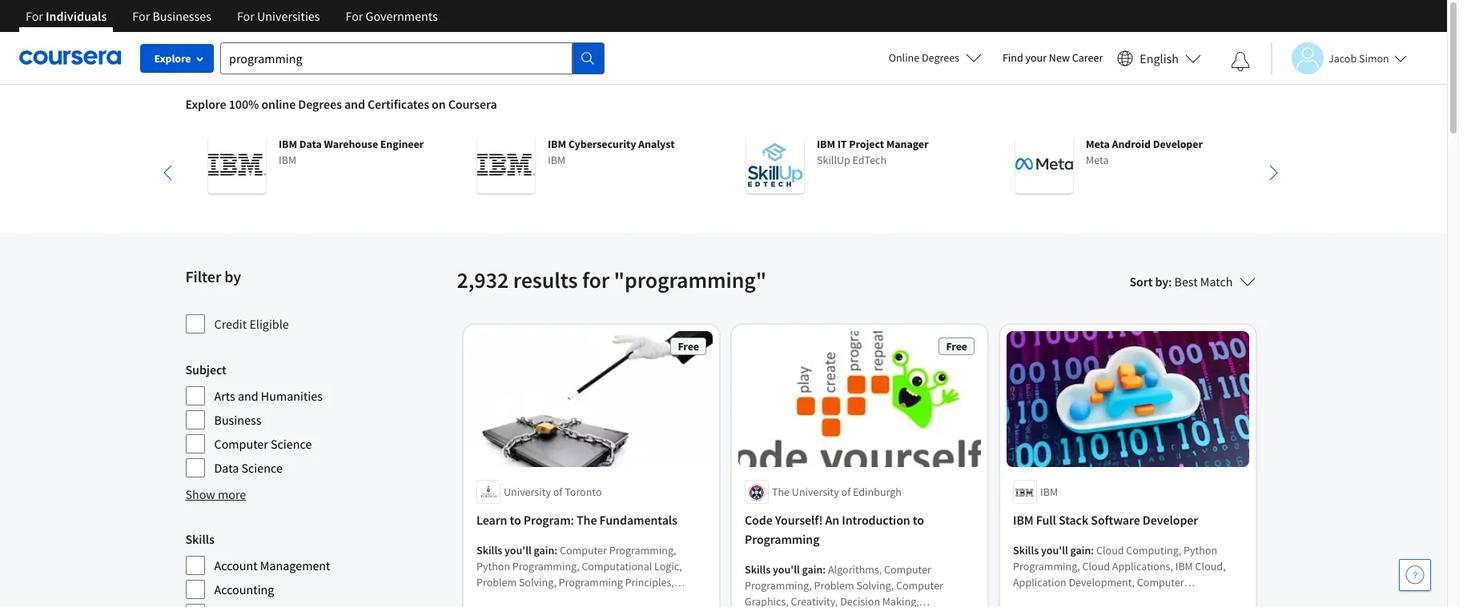 Task type: vqa. For each thing, say whether or not it's contained in the screenshot.
Problem
yes



Task type: describe. For each thing, give the bounding box(es) containing it.
android
[[1112, 137, 1151, 151]]

1 vertical spatial degrees
[[298, 96, 342, 112]]

code yourself! an introduction to programming link
[[745, 511, 974, 550]]

for
[[582, 266, 610, 295]]

data inside subject "group"
[[214, 461, 239, 477]]

tools,
[[592, 592, 620, 607]]

logic,
[[654, 560, 682, 575]]

1 horizontal spatial the
[[772, 486, 789, 500]]

program:
[[523, 513, 574, 529]]

by for sort
[[1155, 274, 1169, 290]]

graphics,
[[745, 596, 788, 608]]

skills inside group
[[185, 532, 214, 548]]

2 vertical spatial programming
[[526, 592, 590, 607]]

problem inside 'algorithms, computer programming, problem solving, computer graphics, creativity, decision makin'
[[814, 580, 854, 594]]

simon
[[1359, 51, 1390, 65]]

universities
[[257, 8, 320, 24]]

jacob
[[1329, 51, 1357, 65]]

find your new career link
[[995, 48, 1111, 68]]

manager
[[886, 137, 928, 151]]

sort by : best match
[[1130, 274, 1233, 290]]

show more button
[[185, 485, 246, 505]]

2 horizontal spatial you'll
[[1041, 544, 1068, 559]]

english button
[[1111, 32, 1208, 84]]

jacob simon button
[[1271, 42, 1407, 74]]

skillup edtech image
[[746, 136, 804, 194]]

creativity,
[[791, 596, 838, 608]]

it
[[837, 137, 847, 151]]

2 meta from the top
[[1086, 153, 1109, 167]]

an
[[825, 513, 839, 529]]

you'll for learn to program: the fundamentals
[[504, 544, 531, 559]]

2 horizontal spatial skills you'll gain :
[[1013, 544, 1096, 559]]

full
[[1036, 513, 1056, 529]]

results
[[513, 266, 578, 295]]

skills down full
[[1013, 544, 1039, 559]]

sort
[[1130, 274, 1153, 290]]

2,932 results for "programming"
[[457, 266, 767, 295]]

coursera
[[448, 96, 497, 112]]

algorithms,
[[828, 563, 882, 578]]

100%
[[229, 96, 259, 112]]

: left 'algorithms,' at the right bottom of the page
[[823, 563, 826, 578]]

computer right 'algorithms,' at the right bottom of the page
[[884, 563, 931, 578]]

data inside the ibm data warehouse engineer ibm
[[299, 137, 321, 151]]

1 horizontal spatial programming,
[[609, 544, 676, 559]]

show notifications image
[[1231, 52, 1250, 71]]

1 university from the left
[[503, 486, 551, 500]]

computer science
[[214, 437, 312, 453]]

explore button
[[140, 44, 214, 73]]

critical
[[622, 592, 655, 607]]

for for businesses
[[132, 8, 150, 24]]

1 vertical spatial developer
[[1143, 513, 1198, 529]]

university of toronto
[[503, 486, 602, 500]]

free for code yourself! an introduction to programming
[[946, 340, 967, 354]]

learn to program: the fundamentals link
[[476, 511, 706, 531]]

arts and humanities
[[214, 389, 323, 405]]

code yourself! an introduction to programming
[[745, 513, 924, 548]]

2 of from the left
[[841, 486, 851, 500]]

software
[[1091, 513, 1140, 529]]

ibm full stack software developer
[[1013, 513, 1198, 529]]

and inside subject "group"
[[238, 389, 258, 405]]

meta image
[[1015, 136, 1073, 194]]

for governments
[[346, 8, 438, 24]]

engineer
[[380, 137, 423, 151]]

for for governments
[[346, 8, 363, 24]]

computer down "python"
[[476, 592, 523, 607]]

businesses
[[153, 8, 211, 24]]

1 horizontal spatial and
[[344, 96, 365, 112]]

ibm for ibm cybersecurity analyst ibm
[[548, 137, 566, 151]]

filter by
[[185, 267, 241, 287]]

2,932
[[457, 266, 509, 295]]

management
[[260, 558, 330, 574]]

the university of edinburgh
[[772, 486, 902, 500]]

career
[[1072, 50, 1103, 65]]

1 to from the left
[[509, 513, 521, 529]]

algorithms, computer programming, problem solving, computer graphics, creativity, decision makin
[[745, 563, 948, 608]]

1 meta from the top
[[1086, 137, 1110, 151]]

solving, inside computer programming, python programming, computational logic, problem solving, programming principles, computer programming tools, critical thinki
[[519, 576, 556, 591]]

english
[[1140, 50, 1179, 66]]

learn to program: the fundamentals
[[476, 513, 677, 529]]

skills group
[[185, 530, 447, 608]]

your
[[1026, 50, 1047, 65]]

jacob simon
[[1329, 51, 1390, 65]]

0 horizontal spatial the
[[576, 513, 597, 529]]

subject
[[185, 362, 227, 378]]

cybersecurity
[[568, 137, 636, 151]]

best
[[1175, 274, 1198, 290]]

programming, inside 'algorithms, computer programming, problem solving, computer graphics, creativity, decision makin'
[[745, 580, 812, 594]]

meta android developer meta
[[1086, 137, 1203, 167]]

online
[[261, 96, 296, 112]]

explore for explore
[[154, 51, 191, 66]]

problem inside computer programming, python programming, computational logic, problem solving, programming principles, computer programming tools, critical thinki
[[476, 576, 516, 591]]

new
[[1049, 50, 1070, 65]]

What do you want to learn? text field
[[220, 42, 573, 74]]

explore 100% online degrees and certificates on coursera
[[185, 96, 497, 112]]

ibm for ibm
[[1040, 486, 1058, 500]]

for businesses
[[132, 8, 211, 24]]

: left the best
[[1169, 274, 1172, 290]]

computer programming, python programming, computational logic, problem solving, programming principles, computer programming tools, critical thinki
[[476, 544, 701, 608]]

degrees inside "popup button"
[[922, 50, 960, 65]]

ibm image for ibm cybersecurity analyst ibm
[[477, 136, 535, 194]]



Task type: locate. For each thing, give the bounding box(es) containing it.
1 horizontal spatial skills you'll gain :
[[745, 563, 828, 578]]

arts
[[214, 389, 235, 405]]

ibm for ibm data warehouse engineer ibm
[[278, 137, 297, 151]]

programming,
[[609, 544, 676, 559], [512, 560, 579, 575], [745, 580, 812, 594]]

credit
[[214, 316, 247, 332]]

problem down "python"
[[476, 576, 516, 591]]

and up warehouse
[[344, 96, 365, 112]]

credit eligible
[[214, 316, 289, 332]]

more
[[218, 487, 246, 503]]

0 horizontal spatial university
[[503, 486, 551, 500]]

meta
[[1086, 137, 1110, 151], [1086, 153, 1109, 167]]

free for learn to program: the fundamentals
[[678, 340, 699, 354]]

0 vertical spatial and
[[344, 96, 365, 112]]

accounting
[[214, 582, 274, 598]]

0 horizontal spatial and
[[238, 389, 258, 405]]

4 for from the left
[[346, 8, 363, 24]]

skills up the account
[[185, 532, 214, 548]]

match
[[1201, 274, 1233, 290]]

code
[[745, 513, 772, 529]]

computer down introduction
[[896, 580, 943, 594]]

programming down "yourself!"
[[745, 532, 819, 548]]

developer inside meta android developer meta
[[1153, 137, 1203, 151]]

solving, down the program:
[[519, 576, 556, 591]]

1 vertical spatial the
[[576, 513, 597, 529]]

1 horizontal spatial data
[[299, 137, 321, 151]]

1 ibm image from the left
[[208, 136, 266, 194]]

edinburgh
[[853, 486, 902, 500]]

introduction
[[842, 513, 910, 529]]

computer inside subject "group"
[[214, 437, 268, 453]]

science down computer science
[[242, 461, 283, 477]]

0 vertical spatial data
[[299, 137, 321, 151]]

0 horizontal spatial of
[[553, 486, 562, 500]]

of
[[553, 486, 562, 500], [841, 486, 851, 500]]

meta left android
[[1086, 137, 1110, 151]]

ibm full stack software developer link
[[1013, 511, 1243, 531]]

of left toronto at left
[[553, 486, 562, 500]]

None search field
[[220, 42, 605, 74]]

2 university from the left
[[792, 486, 839, 500]]

skillup
[[817, 153, 850, 167]]

computer
[[214, 437, 268, 453], [560, 544, 607, 559], [884, 563, 931, 578], [896, 580, 943, 594], [476, 592, 523, 607]]

to right learn
[[509, 513, 521, 529]]

ibm it project manager skillup edtech
[[817, 137, 928, 167]]

1 vertical spatial science
[[242, 461, 283, 477]]

by right sort
[[1155, 274, 1169, 290]]

online degrees button
[[876, 40, 995, 75]]

0 horizontal spatial data
[[214, 461, 239, 477]]

to
[[509, 513, 521, 529], [913, 513, 924, 529]]

explore inside dropdown button
[[154, 51, 191, 66]]

1 free from the left
[[678, 340, 699, 354]]

1 horizontal spatial university
[[792, 486, 839, 500]]

science down humanities
[[271, 437, 312, 453]]

for universities
[[237, 8, 320, 24]]

humanities
[[261, 389, 323, 405]]

programming left tools,
[[526, 592, 590, 607]]

for for individuals
[[26, 8, 43, 24]]

0 vertical spatial degrees
[[922, 50, 960, 65]]

2 vertical spatial programming,
[[745, 580, 812, 594]]

0 vertical spatial explore
[[154, 51, 191, 66]]

programming, down the program:
[[512, 560, 579, 575]]

1 horizontal spatial gain
[[802, 563, 823, 578]]

0 horizontal spatial degrees
[[298, 96, 342, 112]]

0 horizontal spatial skills you'll gain :
[[476, 544, 560, 559]]

find
[[1003, 50, 1024, 65]]

explore left 100%
[[185, 96, 226, 112]]

ibm image down coursera
[[477, 136, 535, 194]]

university up the program:
[[503, 486, 551, 500]]

gain down the program:
[[534, 544, 554, 559]]

0 horizontal spatial programming,
[[512, 560, 579, 575]]

the
[[772, 486, 789, 500], [576, 513, 597, 529]]

1 horizontal spatial solving,
[[856, 580, 894, 594]]

the up "yourself!"
[[772, 486, 789, 500]]

data
[[299, 137, 321, 151], [214, 461, 239, 477]]

you'll up "python"
[[504, 544, 531, 559]]

1 vertical spatial meta
[[1086, 153, 1109, 167]]

you'll down full
[[1041, 544, 1068, 559]]

0 vertical spatial the
[[772, 486, 789, 500]]

university up "yourself!"
[[792, 486, 839, 500]]

show more
[[185, 487, 246, 503]]

skills up "python"
[[476, 544, 502, 559]]

: down the program:
[[554, 544, 557, 559]]

0 vertical spatial developer
[[1153, 137, 1203, 151]]

1 vertical spatial programming
[[558, 576, 623, 591]]

gain for to
[[802, 563, 823, 578]]

0 vertical spatial meta
[[1086, 137, 1110, 151]]

programming up tools,
[[558, 576, 623, 591]]

: down ibm full stack software developer
[[1091, 544, 1094, 559]]

1 of from the left
[[553, 486, 562, 500]]

2 horizontal spatial gain
[[1070, 544, 1091, 559]]

0 vertical spatial science
[[271, 437, 312, 453]]

business
[[214, 413, 261, 429]]

1 vertical spatial programming,
[[512, 560, 579, 575]]

for for universities
[[237, 8, 255, 24]]

computer down learn to program: the fundamentals
[[560, 544, 607, 559]]

online degrees
[[889, 50, 960, 65]]

2 free from the left
[[946, 340, 967, 354]]

you'll for code yourself! an introduction to programming
[[773, 563, 800, 578]]

data left warehouse
[[299, 137, 321, 151]]

skills you'll gain : down full
[[1013, 544, 1096, 559]]

for left universities
[[237, 8, 255, 24]]

fundamentals
[[599, 513, 677, 529]]

ibm for ibm full stack software developer
[[1013, 513, 1033, 529]]

of left edinburgh
[[841, 486, 851, 500]]

degrees
[[922, 50, 960, 65], [298, 96, 342, 112]]

decision
[[840, 596, 880, 608]]

help center image
[[1406, 566, 1425, 586]]

explore down for businesses
[[154, 51, 191, 66]]

find your new career
[[1003, 50, 1103, 65]]

1 horizontal spatial to
[[913, 513, 924, 529]]

account management
[[214, 558, 330, 574]]

skills you'll gain : for learn to program: the fundamentals
[[476, 544, 560, 559]]

1 horizontal spatial ibm image
[[477, 136, 535, 194]]

warehouse
[[324, 137, 378, 151]]

skills you'll gain : up graphics,
[[745, 563, 828, 578]]

computer down business
[[214, 437, 268, 453]]

gain down stack
[[1070, 544, 1091, 559]]

explore for explore 100% online degrees and certificates on coursera
[[185, 96, 226, 112]]

yourself!
[[775, 513, 823, 529]]

to right introduction
[[913, 513, 924, 529]]

0 horizontal spatial to
[[509, 513, 521, 529]]

the down toronto at left
[[576, 513, 597, 529]]

you'll up graphics,
[[773, 563, 800, 578]]

solving, inside 'algorithms, computer programming, problem solving, computer graphics, creativity, decision makin'
[[856, 580, 894, 594]]

0 horizontal spatial free
[[678, 340, 699, 354]]

2 to from the left
[[913, 513, 924, 529]]

science for data science
[[242, 461, 283, 477]]

skills you'll gain : for code yourself! an introduction to programming
[[745, 563, 828, 578]]

computational
[[581, 560, 652, 575]]

skills up graphics,
[[745, 563, 770, 578]]

analyst
[[638, 137, 674, 151]]

2 for from the left
[[132, 8, 150, 24]]

2 ibm image from the left
[[477, 136, 535, 194]]

1 horizontal spatial problem
[[814, 580, 854, 594]]

to inside code yourself! an introduction to programming
[[913, 513, 924, 529]]

account
[[214, 558, 258, 574]]

data up more
[[214, 461, 239, 477]]

0 horizontal spatial ibm image
[[208, 136, 266, 194]]

1 horizontal spatial of
[[841, 486, 851, 500]]

university
[[503, 486, 551, 500], [792, 486, 839, 500]]

science for computer science
[[271, 437, 312, 453]]

0 horizontal spatial solving,
[[519, 576, 556, 591]]

and
[[344, 96, 365, 112], [238, 389, 258, 405]]

online
[[889, 50, 920, 65]]

"programming"
[[614, 266, 767, 295]]

ibm image
[[208, 136, 266, 194], [477, 136, 535, 194]]

ibm cybersecurity analyst ibm
[[548, 137, 674, 167]]

by for filter
[[224, 267, 241, 287]]

1 vertical spatial data
[[214, 461, 239, 477]]

0 vertical spatial programming,
[[609, 544, 676, 559]]

1 for from the left
[[26, 8, 43, 24]]

0 vertical spatial programming
[[745, 532, 819, 548]]

problem up creativity,
[[814, 580, 854, 594]]

programming inside code yourself! an introduction to programming
[[745, 532, 819, 548]]

for left "governments"
[[346, 8, 363, 24]]

for left businesses
[[132, 8, 150, 24]]

ibm for ibm it project manager skillup edtech
[[817, 137, 835, 151]]

explore
[[154, 51, 191, 66], [185, 96, 226, 112]]

1 vertical spatial and
[[238, 389, 258, 405]]

ibm inside ibm it project manager skillup edtech
[[817, 137, 835, 151]]

3 for from the left
[[237, 8, 255, 24]]

certificates
[[368, 96, 429, 112]]

toronto
[[564, 486, 602, 500]]

free
[[678, 340, 699, 354], [946, 340, 967, 354]]

stack
[[1059, 513, 1088, 529]]

individuals
[[46, 8, 107, 24]]

on
[[432, 96, 446, 112]]

1 horizontal spatial free
[[946, 340, 967, 354]]

data science
[[214, 461, 283, 477]]

1 vertical spatial explore
[[185, 96, 226, 112]]

0 horizontal spatial problem
[[476, 576, 516, 591]]

ibm image for ibm data warehouse engineer ibm
[[208, 136, 266, 194]]

gain up creativity,
[[802, 563, 823, 578]]

eligible
[[249, 316, 289, 332]]

1 horizontal spatial you'll
[[773, 563, 800, 578]]

solving,
[[519, 576, 556, 591], [856, 580, 894, 594]]

0 horizontal spatial you'll
[[504, 544, 531, 559]]

0 horizontal spatial by
[[224, 267, 241, 287]]

programming, up logic,
[[609, 544, 676, 559]]

by right filter
[[224, 267, 241, 287]]

banner navigation
[[13, 0, 451, 44]]

1 horizontal spatial degrees
[[922, 50, 960, 65]]

skills you'll gain : up "python"
[[476, 544, 560, 559]]

show
[[185, 487, 215, 503]]

developer right android
[[1153, 137, 1203, 151]]

governments
[[366, 8, 438, 24]]

python
[[476, 560, 510, 575]]

ibm image down 100%
[[208, 136, 266, 194]]

1 horizontal spatial by
[[1155, 274, 1169, 290]]

0 horizontal spatial gain
[[534, 544, 554, 559]]

principles,
[[625, 576, 674, 591]]

coursera image
[[19, 45, 121, 71]]

filter
[[185, 267, 221, 287]]

for left individuals
[[26, 8, 43, 24]]

learn
[[476, 513, 507, 529]]

edtech
[[852, 153, 886, 167]]

meta right meta image
[[1086, 153, 1109, 167]]

for individuals
[[26, 8, 107, 24]]

by
[[224, 267, 241, 287], [1155, 274, 1169, 290]]

solving, up decision
[[856, 580, 894, 594]]

gain for fundamentals
[[534, 544, 554, 559]]

2 horizontal spatial programming,
[[745, 580, 812, 594]]

subject group
[[185, 360, 447, 479]]

ibm data warehouse engineer ibm
[[278, 137, 423, 167]]

developer right software
[[1143, 513, 1198, 529]]

and right arts
[[238, 389, 258, 405]]

programming, up graphics,
[[745, 580, 812, 594]]

skills you'll gain :
[[476, 544, 560, 559], [1013, 544, 1096, 559], [745, 563, 828, 578]]

project
[[849, 137, 884, 151]]



